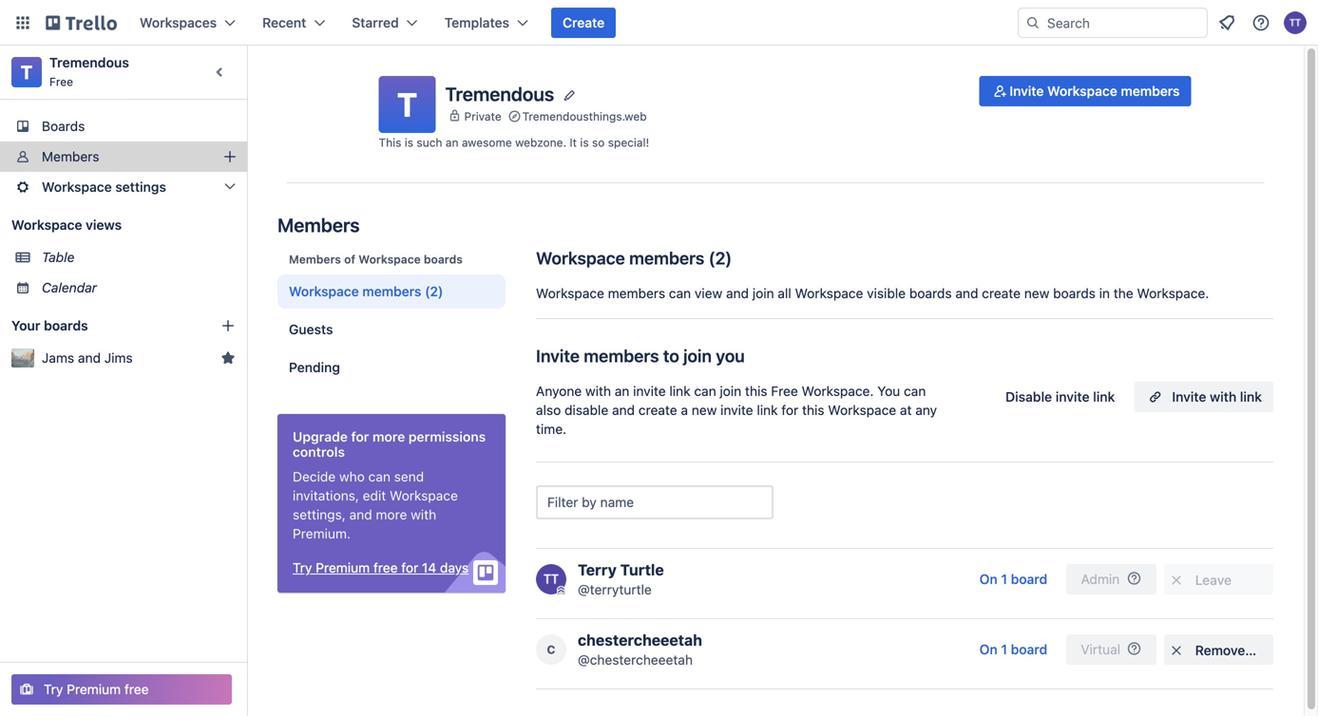 Task type: vqa. For each thing, say whether or not it's contained in the screenshot.
t button
yes



Task type: describe. For each thing, give the bounding box(es) containing it.
you
[[716, 346, 745, 366]]

premium for try premium free for 14 days
[[316, 560, 370, 576]]

send
[[394, 469, 424, 485]]

of
[[344, 253, 356, 266]]

remove… link
[[1164, 635, 1274, 665]]

create button
[[551, 8, 616, 38]]

1 for terry turtle
[[1001, 572, 1007, 587]]

14
[[422, 560, 436, 576]]

also
[[536, 402, 561, 418]]

awesome
[[462, 136, 512, 149]]

workspace settings
[[42, 179, 166, 195]]

jims
[[104, 350, 133, 366]]

recent button
[[251, 8, 337, 38]]

t for t button
[[397, 85, 417, 124]]

workspace views
[[11, 217, 122, 233]]

and right visible
[[956, 286, 978, 301]]

workspace inside upgrade for more permissions controls decide who can send invitations, edit workspace settings, and more with premium.
[[390, 488, 458, 504]]

workspace settings button
[[0, 172, 247, 202]]

members left (
[[629, 248, 705, 268]]

leave link
[[1164, 565, 1274, 595]]

try premium free button
[[11, 675, 232, 705]]

can inside upgrade for more permissions controls decide who can send invitations, edit workspace settings, and more with premium.
[[368, 469, 391, 485]]

on 1 board link for terry turtle
[[968, 565, 1059, 595]]

try for try premium free
[[44, 682, 63, 698]]

premium.
[[293, 526, 351, 542]]

it
[[570, 136, 577, 149]]

sm image for chestercheeetah
[[1167, 642, 1186, 661]]

try premium free for 14 days
[[293, 560, 469, 576]]

for inside button
[[401, 560, 418, 576]]

2 is from the left
[[580, 136, 589, 149]]

members of workspace boards
[[289, 253, 463, 266]]

chestercheeetah @chestercheeetah
[[578, 632, 702, 668]]

settings,
[[293, 507, 346, 523]]

workspace inside anyone with an invite link can join this free workspace. you can also disable and create a new invite link for this workspace at any time.
[[828, 402, 896, 418]]

free for try premium free
[[124, 682, 149, 698]]

upgrade for more permissions controls decide who can send invitations, edit workspace settings, and more with premium.
[[293, 429, 486, 542]]

0 vertical spatial create
[[982, 286, 1021, 301]]

boards left in
[[1053, 286, 1096, 301]]

invite for invite with link
[[1172, 389, 1207, 405]]

your boards
[[11, 318, 88, 334]]

decide
[[293, 469, 336, 485]]

table
[[42, 249, 75, 265]]

and right the view
[[726, 286, 749, 301]]

boards up the jams
[[44, 318, 88, 334]]

0 horizontal spatial an
[[446, 136, 459, 149]]

pending
[[289, 360, 340, 375]]

chestercheeetah
[[578, 632, 702, 650]]

this is such an awesome webzone. it is so special!
[[379, 136, 649, 149]]

jams
[[42, 350, 74, 366]]

such
[[417, 136, 442, 149]]

new inside anyone with an invite link can join this free workspace. you can also disable and create a new invite link for this workspace at any time.
[[692, 402, 717, 418]]

to
[[663, 346, 679, 366]]

permissions
[[408, 429, 486, 445]]

terry turtle @terryturtle
[[578, 561, 664, 598]]

free inside anyone with an invite link can join this free workspace. you can also disable and create a new invite link for this workspace at any time.
[[771, 383, 798, 399]]

add board image
[[220, 318, 236, 334]]

anyone
[[536, 383, 582, 399]]

any
[[916, 402, 937, 418]]

table link
[[42, 248, 236, 267]]

private
[[464, 110, 502, 123]]

on 1 board for chestercheeetah
[[980, 642, 1048, 658]]

disable invite link
[[1006, 389, 1115, 405]]

create
[[563, 15, 605, 30]]

try premium free for 14 days button
[[293, 559, 469, 578]]

calendar
[[42, 280, 97, 296]]

settings
[[115, 179, 166, 195]]

admin button
[[1066, 565, 1157, 595]]

your
[[11, 318, 40, 334]]

t button
[[379, 76, 436, 133]]

0 horizontal spatial invite
[[633, 383, 666, 399]]

tremendous for tremendous
[[445, 82, 554, 105]]

invite with link button
[[1134, 382, 1274, 412]]

)
[[726, 248, 732, 268]]

an inside anyone with an invite link can join this free workspace. you can also disable and create a new invite link for this workspace at any time.
[[615, 383, 630, 399]]

virtual button
[[1066, 635, 1157, 665]]

workspaces
[[140, 15, 217, 30]]

1 vertical spatial join
[[683, 346, 712, 366]]

this member is an admin of this workspace. image
[[557, 586, 565, 595]]

tremendous for tremendous free
[[49, 55, 129, 70]]

in
[[1099, 286, 1110, 301]]

virtual
[[1081, 642, 1121, 658]]

Search field
[[1041, 9, 1207, 37]]

the
[[1114, 286, 1134, 301]]

pending link
[[278, 351, 506, 385]]

disable
[[565, 402, 608, 418]]

so
[[592, 136, 605, 149]]

jams and jims link
[[42, 349, 213, 368]]

webzone.
[[515, 136, 566, 149]]

tremendous link
[[49, 55, 129, 70]]

0 horizontal spatial this
[[745, 383, 767, 399]]

on for chestercheeetah
[[980, 642, 998, 658]]

starred icon image
[[220, 351, 236, 366]]

your boards with 1 items element
[[11, 315, 192, 337]]

1 vertical spatial workspace members
[[289, 284, 421, 299]]

workspaces button
[[128, 8, 247, 38]]

this
[[379, 136, 401, 149]]

and inside anyone with an invite link can join this free workspace. you can also disable and create a new invite link for this workspace at any time.
[[612, 402, 635, 418]]

for inside anyone with an invite link can join this free workspace. you can also disable and create a new invite link for this workspace at any time.
[[782, 402, 799, 418]]

create inside anyone with an invite link can join this free workspace. you can also disable and create a new invite link for this workspace at any time.
[[639, 402, 677, 418]]

boards up (2) on the left top of the page
[[424, 253, 463, 266]]

controls
[[293, 444, 345, 460]]

1 for chestercheeetah
[[1001, 642, 1007, 658]]

jams and jims
[[42, 350, 133, 366]]

terry turtle (terryturtle) image
[[1284, 11, 1307, 34]]

invite workspace members button
[[979, 76, 1191, 106]]

tremendous free
[[49, 55, 129, 88]]

members left to
[[584, 346, 659, 366]]

members down members of workspace boards
[[362, 284, 421, 299]]

0 vertical spatial members
[[42, 149, 99, 164]]

workspace inside button
[[1047, 83, 1117, 99]]

starred button
[[341, 8, 429, 38]]

turtle
[[620, 561, 664, 579]]

try premium free
[[44, 682, 149, 698]]

boards link
[[0, 111, 247, 142]]

search image
[[1025, 15, 1041, 30]]

invitations,
[[293, 488, 359, 504]]

1 vertical spatial members
[[278, 214, 360, 236]]

@terryturtle
[[578, 582, 652, 598]]



Task type: locate. For each thing, give the bounding box(es) containing it.
workspace members down of at the left of the page
[[289, 284, 421, 299]]

1 vertical spatial workspace.
[[802, 383, 874, 399]]

0 horizontal spatial join
[[683, 346, 712, 366]]

you
[[877, 383, 900, 399]]

members link
[[0, 142, 247, 172]]

t inside 't' link
[[21, 61, 33, 83]]

1 vertical spatial sm image
[[1167, 571, 1186, 590]]

new right the a
[[692, 402, 717, 418]]

on 1 board
[[980, 572, 1048, 587], [980, 642, 1048, 658]]

1 horizontal spatial tremendous
[[445, 82, 554, 105]]

anyone with an invite link can join this free workspace. you can also disable and create a new invite link for this workspace at any time.
[[536, 383, 937, 437]]

who
[[339, 469, 365, 485]]

members inside button
[[1121, 83, 1180, 99]]

sm image
[[991, 82, 1010, 101], [1167, 571, 1186, 590], [1167, 642, 1186, 661]]

1 horizontal spatial with
[[585, 383, 611, 399]]

with inside anyone with an invite link can join this free workspace. you can also disable and create a new invite link for this workspace at any time.
[[585, 383, 611, 399]]

2 horizontal spatial invite
[[1172, 389, 1207, 405]]

2 board from the top
[[1011, 642, 1048, 658]]

1 board from the top
[[1011, 572, 1048, 587]]

boards
[[424, 253, 463, 266], [909, 286, 952, 301], [1053, 286, 1096, 301], [44, 318, 88, 334]]

1 on 1 board link from the top
[[968, 565, 1059, 595]]

invite for invite workspace members
[[1010, 83, 1044, 99]]

templates
[[444, 15, 509, 30]]

1 horizontal spatial join
[[720, 383, 742, 399]]

on 1 board link left virtual
[[968, 635, 1059, 665]]

0 horizontal spatial premium
[[67, 682, 121, 698]]

t up 'this'
[[397, 85, 417, 124]]

can down the you
[[694, 383, 716, 399]]

2
[[715, 248, 726, 268]]

1 horizontal spatial workspace.
[[1137, 286, 1209, 301]]

t inside t button
[[397, 85, 417, 124]]

0 vertical spatial this
[[745, 383, 767, 399]]

sm image inside remove… link
[[1167, 642, 1186, 661]]

recent
[[262, 15, 306, 30]]

0 horizontal spatial free
[[49, 75, 73, 88]]

1 vertical spatial new
[[692, 402, 717, 418]]

1 is from the left
[[405, 136, 413, 149]]

workspace navigation collapse icon image
[[207, 59, 234, 86]]

workspace
[[1047, 83, 1117, 99], [42, 179, 112, 195], [11, 217, 82, 233], [536, 248, 625, 268], [359, 253, 421, 266], [289, 284, 359, 299], [536, 286, 604, 301], [795, 286, 863, 301], [828, 402, 896, 418], [390, 488, 458, 504]]

1 horizontal spatial invite
[[721, 402, 753, 418]]

this
[[745, 383, 767, 399], [802, 402, 825, 418]]

0 vertical spatial t
[[21, 61, 33, 83]]

2 on from the top
[[980, 642, 998, 658]]

edit
[[363, 488, 386, 504]]

tremendousthings.web link
[[522, 107, 647, 126]]

1 horizontal spatial free
[[771, 383, 798, 399]]

2 vertical spatial invite
[[1172, 389, 1207, 405]]

0 vertical spatial new
[[1024, 286, 1050, 301]]

1
[[1001, 572, 1007, 587], [1001, 642, 1007, 658]]

1 vertical spatial on 1 board link
[[968, 635, 1059, 665]]

free inside the "tremendous free"
[[49, 75, 73, 88]]

view
[[695, 286, 723, 301]]

members up invite members to join you
[[608, 286, 665, 301]]

0 horizontal spatial workspace members
[[289, 284, 421, 299]]

with inside upgrade for more permissions controls decide who can send invitations, edit workspace settings, and more with premium.
[[411, 507, 436, 523]]

a
[[681, 402, 688, 418]]

workspace. right the at the right top of page
[[1137, 286, 1209, 301]]

1 vertical spatial invite
[[536, 346, 580, 366]]

1 horizontal spatial new
[[1024, 286, 1050, 301]]

on 1 board link for chestercheeetah
[[968, 635, 1059, 665]]

more down edit
[[376, 507, 407, 523]]

0 vertical spatial more
[[372, 429, 405, 445]]

open information menu image
[[1252, 13, 1271, 32]]

on
[[980, 572, 998, 587], [980, 642, 998, 658]]

1 horizontal spatial workspace members
[[536, 248, 705, 268]]

1 horizontal spatial try
[[293, 560, 312, 576]]

join left all
[[753, 286, 774, 301]]

1 vertical spatial create
[[639, 402, 677, 418]]

invite right the a
[[721, 402, 753, 418]]

1 horizontal spatial invite
[[1010, 83, 1044, 99]]

1 vertical spatial tremendous
[[445, 82, 554, 105]]

1 on 1 board from the top
[[980, 572, 1048, 587]]

free for try premium free for 14 days
[[373, 560, 398, 576]]

0 horizontal spatial create
[[639, 402, 677, 418]]

tremendous down back to home image
[[49, 55, 129, 70]]

1 horizontal spatial create
[[982, 286, 1021, 301]]

0 vertical spatial premium
[[316, 560, 370, 576]]

is right it
[[580, 136, 589, 149]]

(
[[709, 248, 715, 268]]

starred
[[352, 15, 399, 30]]

1 vertical spatial on
[[980, 642, 998, 658]]

0 vertical spatial invite
[[1010, 83, 1044, 99]]

workspace inside popup button
[[42, 179, 112, 195]]

can
[[669, 286, 691, 301], [694, 383, 716, 399], [904, 383, 926, 399], [368, 469, 391, 485]]

2 vertical spatial join
[[720, 383, 742, 399]]

1 horizontal spatial t
[[397, 85, 417, 124]]

1 vertical spatial 1
[[1001, 642, 1007, 658]]

0 horizontal spatial workspace.
[[802, 383, 874, 399]]

days
[[440, 560, 469, 576]]

all
[[778, 286, 791, 301]]

and left jims
[[78, 350, 101, 366]]

0 vertical spatial tremendous
[[49, 55, 129, 70]]

and right disable
[[612, 402, 635, 418]]

0 vertical spatial 1
[[1001, 572, 1007, 587]]

disable
[[1006, 389, 1052, 405]]

invite
[[1010, 83, 1044, 99], [536, 346, 580, 366], [1172, 389, 1207, 405]]

1 vertical spatial an
[[615, 383, 630, 399]]

and down edit
[[349, 507, 372, 523]]

2 horizontal spatial invite
[[1056, 389, 1090, 405]]

0 notifications image
[[1216, 11, 1238, 34]]

visible
[[867, 286, 906, 301]]

0 vertical spatial workspace members
[[536, 248, 705, 268]]

leave
[[1195, 573, 1232, 588]]

2 on 1 board from the top
[[980, 642, 1048, 658]]

try for try premium free for 14 days
[[293, 560, 312, 576]]

invite workspace members
[[1010, 83, 1180, 99]]

0 vertical spatial workspace.
[[1137, 286, 1209, 301]]

1 vertical spatial try
[[44, 682, 63, 698]]

1 horizontal spatial this
[[802, 402, 825, 418]]

0 vertical spatial for
[[782, 402, 799, 418]]

on 1 board link left the admin
[[968, 565, 1059, 595]]

0 horizontal spatial invite
[[536, 346, 580, 366]]

2 1 from the top
[[1001, 642, 1007, 658]]

tremendousthings.web
[[522, 110, 647, 123]]

members left of at the left of the page
[[289, 253, 341, 266]]

0 vertical spatial on 1 board link
[[968, 565, 1059, 595]]

0 vertical spatial on 1 board
[[980, 572, 1048, 587]]

2 horizontal spatial for
[[782, 402, 799, 418]]

disable invite link button
[[994, 382, 1127, 412]]

workspace members
[[536, 248, 705, 268], [289, 284, 421, 299]]

1 vertical spatial premium
[[67, 682, 121, 698]]

join
[[753, 286, 774, 301], [683, 346, 712, 366], [720, 383, 742, 399]]

1 vertical spatial more
[[376, 507, 407, 523]]

join inside anyone with an invite link can join this free workspace. you can also disable and create a new invite link for this workspace at any time.
[[720, 383, 742, 399]]

can up at
[[904, 383, 926, 399]]

can up edit
[[368, 469, 391, 485]]

workspace members left (
[[536, 248, 705, 268]]

@chestercheeetah
[[578, 652, 693, 668]]

try
[[293, 560, 312, 576], [44, 682, 63, 698]]

0 horizontal spatial t
[[21, 61, 33, 83]]

premium
[[316, 560, 370, 576], [67, 682, 121, 698]]

members
[[1121, 83, 1180, 99], [629, 248, 705, 268], [362, 284, 421, 299], [608, 286, 665, 301], [584, 346, 659, 366]]

board for terry turtle
[[1011, 572, 1048, 587]]

1 vertical spatial t
[[397, 85, 417, 124]]

0 vertical spatial on
[[980, 572, 998, 587]]

( 2 )
[[709, 248, 732, 268]]

workspace. inside anyone with an invite link can join this free workspace. you can also disable and create a new invite link for this workspace at any time.
[[802, 383, 874, 399]]

1 horizontal spatial premium
[[316, 560, 370, 576]]

with for invite
[[1210, 389, 1237, 405]]

link
[[669, 383, 691, 399], [1093, 389, 1115, 405], [1240, 389, 1262, 405], [757, 402, 778, 418]]

0 vertical spatial sm image
[[991, 82, 1010, 101]]

t left the "tremendous free" at the top left of page
[[21, 61, 33, 83]]

more up send
[[372, 429, 405, 445]]

Filter by name text field
[[536, 486, 774, 520]]

invite with link
[[1172, 389, 1262, 405]]

members
[[42, 149, 99, 164], [278, 214, 360, 236], [289, 253, 341, 266]]

sm image inside leave link
[[1167, 571, 1186, 590]]

views
[[86, 217, 122, 233]]

sm image inside the invite workspace members button
[[991, 82, 1010, 101]]

terry
[[578, 561, 617, 579]]

1 vertical spatial free
[[124, 682, 149, 698]]

1 horizontal spatial for
[[401, 560, 418, 576]]

t for 't' link
[[21, 61, 33, 83]]

0 horizontal spatial for
[[351, 429, 369, 445]]

with inside button
[[1210, 389, 1237, 405]]

back to home image
[[46, 8, 117, 38]]

free
[[49, 75, 73, 88], [771, 383, 798, 399]]

1 vertical spatial free
[[771, 383, 798, 399]]

1 horizontal spatial an
[[615, 383, 630, 399]]

admin
[[1081, 572, 1120, 587]]

2 horizontal spatial with
[[1210, 389, 1237, 405]]

board for chestercheeetah
[[1011, 642, 1048, 658]]

an
[[446, 136, 459, 149], [615, 383, 630, 399]]

free
[[373, 560, 398, 576], [124, 682, 149, 698]]

2 vertical spatial sm image
[[1167, 642, 1186, 661]]

with for anyone
[[585, 383, 611, 399]]

join right to
[[683, 346, 712, 366]]

0 horizontal spatial new
[[692, 402, 717, 418]]

workspace. left you
[[802, 383, 874, 399]]

0 vertical spatial free
[[373, 560, 398, 576]]

invite members to join you
[[536, 346, 745, 366]]

0 vertical spatial board
[[1011, 572, 1048, 587]]

and
[[726, 286, 749, 301], [956, 286, 978, 301], [78, 350, 101, 366], [612, 402, 635, 418], [349, 507, 372, 523]]

members down 'search' field
[[1121, 83, 1180, 99]]

calendar link
[[42, 278, 236, 297]]

invite
[[633, 383, 666, 399], [1056, 389, 1090, 405], [721, 402, 753, 418]]

invite for invite members to join you
[[536, 346, 580, 366]]

on 1 board for terry turtle
[[980, 572, 1048, 587]]

0 vertical spatial free
[[49, 75, 73, 88]]

2 vertical spatial members
[[289, 253, 341, 266]]

c
[[547, 643, 555, 657]]

invite down invite members to join you
[[633, 383, 666, 399]]

board left the admin
[[1011, 572, 1048, 587]]

workspace.
[[1137, 286, 1209, 301], [802, 383, 874, 399]]

tremendous
[[49, 55, 129, 70], [445, 82, 554, 105]]

1 horizontal spatial free
[[373, 560, 398, 576]]

0 horizontal spatial with
[[411, 507, 436, 523]]

special!
[[608, 136, 649, 149]]

0 horizontal spatial tremendous
[[49, 55, 129, 70]]

is right 'this'
[[405, 136, 413, 149]]

an down invite members to join you
[[615, 383, 630, 399]]

board left virtual
[[1011, 642, 1048, 658]]

members up of at the left of the page
[[278, 214, 360, 236]]

1 horizontal spatial is
[[580, 136, 589, 149]]

primary element
[[0, 0, 1318, 46]]

join down the you
[[720, 383, 742, 399]]

1 vertical spatial for
[[351, 429, 369, 445]]

and inside upgrade for more permissions controls decide who can send invitations, edit workspace settings, and more with premium.
[[349, 507, 372, 523]]

0 vertical spatial try
[[293, 560, 312, 576]]

an right such
[[446, 136, 459, 149]]

remove…
[[1195, 643, 1257, 659]]

1 vertical spatial on 1 board
[[980, 642, 1048, 658]]

1 vertical spatial board
[[1011, 642, 1048, 658]]

guests
[[289, 322, 333, 337]]

2 vertical spatial for
[[401, 560, 418, 576]]

on 1 board left virtual
[[980, 642, 1048, 658]]

can left the view
[[669, 286, 691, 301]]

0 vertical spatial join
[[753, 286, 774, 301]]

premium for try premium free
[[67, 682, 121, 698]]

new left in
[[1024, 286, 1050, 301]]

and inside the jams and jims link
[[78, 350, 101, 366]]

tremendous up private on the top left of page
[[445, 82, 554, 105]]

boards right visible
[[909, 286, 952, 301]]

(2)
[[425, 284, 443, 299]]

sm image for terry turtle
[[1167, 571, 1186, 590]]

members down boards
[[42, 149, 99, 164]]

invite right disable
[[1056, 389, 1090, 405]]

on for terry turtle
[[980, 572, 998, 587]]

workspace members can view and join all workspace visible boards and create new boards in the workspace.
[[536, 286, 1209, 301]]

1 on from the top
[[980, 572, 998, 587]]

0 horizontal spatial is
[[405, 136, 413, 149]]

at
[[900, 402, 912, 418]]

0 vertical spatial an
[[446, 136, 459, 149]]

upgrade
[[293, 429, 348, 445]]

0 horizontal spatial try
[[44, 682, 63, 698]]

time.
[[536, 422, 567, 437]]

0 horizontal spatial free
[[124, 682, 149, 698]]

1 vertical spatial this
[[802, 402, 825, 418]]

for inside upgrade for more permissions controls decide who can send invitations, edit workspace settings, and more with premium.
[[351, 429, 369, 445]]

2 on 1 board link from the top
[[968, 635, 1059, 665]]

1 1 from the top
[[1001, 572, 1007, 587]]

invite inside button
[[1056, 389, 1090, 405]]

on 1 board left the admin
[[980, 572, 1048, 587]]

boards
[[42, 118, 85, 134]]

more
[[372, 429, 405, 445], [376, 507, 407, 523]]

2 horizontal spatial join
[[753, 286, 774, 301]]



